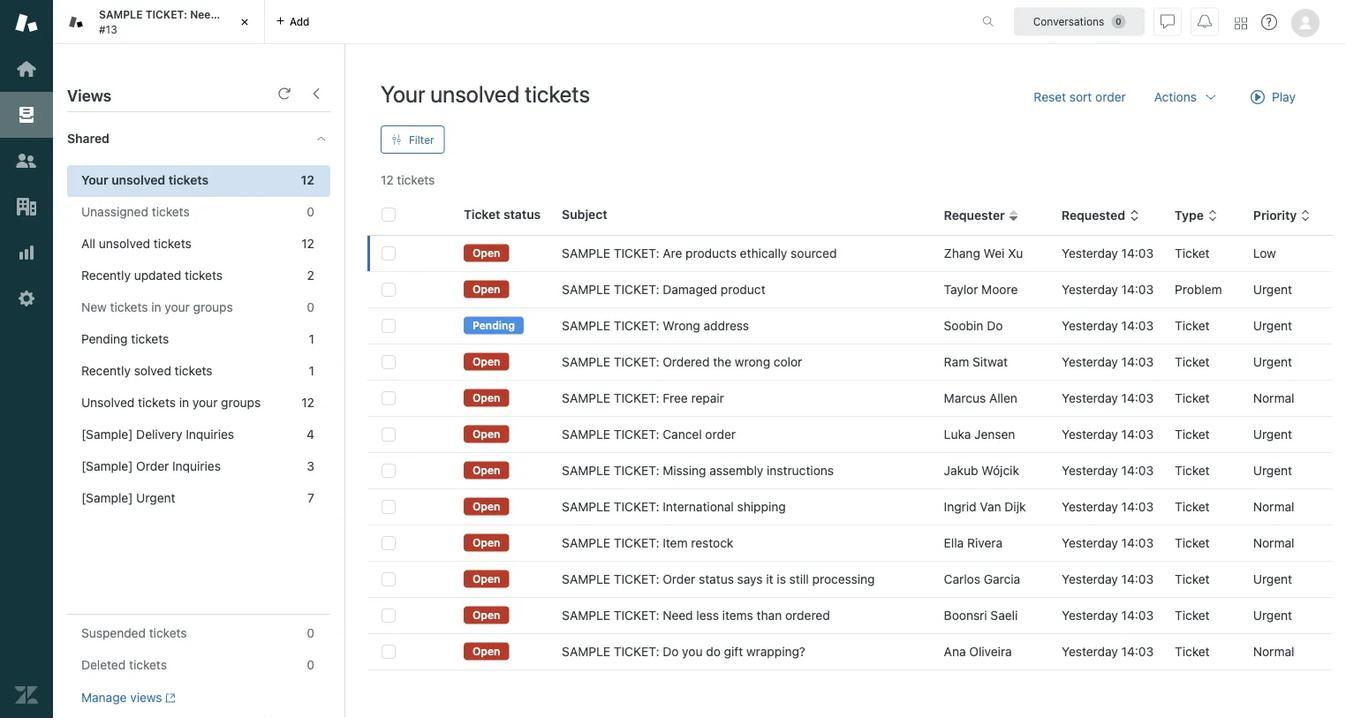 Task type: vqa. For each thing, say whether or not it's contained in the screenshot.


Task type: locate. For each thing, give the bounding box(es) containing it.
1 horizontal spatial pending
[[473, 319, 515, 331]]

items left "add"
[[244, 8, 273, 21]]

1 vertical spatial order
[[663, 572, 695, 586]]

1 vertical spatial 1
[[309, 363, 314, 378]]

0 vertical spatial 1
[[309, 332, 314, 346]]

11 14:03 from the top
[[1121, 608, 1154, 623]]

8 yesterday 14:03 from the top
[[1062, 499, 1154, 514]]

unsolved down the unassigned
[[99, 236, 150, 251]]

requester
[[944, 208, 1005, 223]]

tab
[[53, 0, 342, 44]]

1 yesterday from the top
[[1062, 246, 1118, 261]]

van
[[980, 499, 1001, 514]]

0
[[307, 204, 314, 219], [307, 300, 314, 314], [307, 626, 314, 640], [307, 658, 314, 672]]

3
[[307, 459, 314, 473]]

sample for sample ticket: free repair
[[562, 391, 610, 405]]

normal
[[1253, 391, 1294, 405], [1253, 499, 1294, 514], [1253, 536, 1294, 550], [1253, 644, 1294, 659]]

14:03 for zhang wei xu
[[1121, 246, 1154, 261]]

0 vertical spatial less
[[220, 8, 241, 21]]

4 14:03 from the top
[[1121, 355, 1154, 369]]

1 horizontal spatial than
[[757, 608, 782, 623]]

your down the "updated"
[[165, 300, 190, 314]]

0 vertical spatial inquiries
[[186, 427, 234, 442]]

normal for ingrid van dijk
[[1253, 499, 1294, 514]]

2
[[307, 268, 314, 283]]

ticket: for sample ticket: free repair
[[614, 391, 659, 405]]

1 horizontal spatial need
[[663, 608, 693, 623]]

color
[[774, 355, 802, 369]]

8 14:03 from the top
[[1121, 499, 1154, 514]]

new
[[81, 300, 107, 314]]

gift
[[724, 644, 743, 659]]

yesterday 14:03 for ella rivera
[[1062, 536, 1154, 550]]

12 row from the top
[[367, 634, 1333, 670]]

9 yesterday from the top
[[1062, 536, 1118, 550]]

1 up 4 at the bottom of page
[[309, 363, 314, 378]]

8 open from the top
[[473, 536, 500, 549]]

0 horizontal spatial your
[[165, 300, 190, 314]]

order inside button
[[1095, 90, 1126, 104]]

6 row from the top
[[367, 416, 1333, 453]]

0 horizontal spatial do
[[663, 644, 679, 659]]

6 open from the top
[[473, 464, 500, 476]]

1 vertical spatial need
[[663, 608, 693, 623]]

yesterday for zhang wei xu
[[1062, 246, 1118, 261]]

taylor moore
[[944, 282, 1018, 297]]

order inside row
[[663, 572, 695, 586]]

less left add 'popup button'
[[220, 8, 241, 21]]

3 row from the top
[[367, 308, 1333, 344]]

ordered down still
[[785, 608, 830, 623]]

0 vertical spatial order
[[136, 459, 169, 473]]

0 for suspended tickets
[[307, 626, 314, 640]]

ticket: inside "link"
[[614, 536, 659, 550]]

1 horizontal spatial ordered
[[785, 608, 830, 623]]

1 vertical spatial [sample]
[[81, 459, 133, 473]]

main element
[[0, 0, 53, 718]]

ticket: up sample ticket: do you do gift wrapping?
[[614, 608, 659, 623]]

0 vertical spatial [sample]
[[81, 427, 133, 442]]

1 vertical spatial recently
[[81, 363, 131, 378]]

0 horizontal spatial less
[[220, 8, 241, 21]]

14:03 for ingrid van dijk
[[1121, 499, 1154, 514]]

need
[[190, 8, 217, 21], [663, 608, 693, 623]]

0 horizontal spatial than
[[275, 8, 299, 21]]

sample for sample ticket: damaged product
[[562, 282, 610, 297]]

recently up unsolved
[[81, 363, 131, 378]]

12 up 2
[[301, 236, 314, 251]]

cancel
[[663, 427, 702, 442]]

1 horizontal spatial your
[[381, 80, 425, 107]]

yesterday 14:03 for taylor moore
[[1062, 282, 1154, 297]]

11 row from the top
[[367, 598, 1333, 634]]

ticket
[[464, 207, 500, 222], [1175, 246, 1210, 261], [1175, 318, 1210, 333], [1175, 355, 1210, 369], [1175, 391, 1210, 405], [1175, 427, 1210, 442], [1175, 463, 1210, 478], [1175, 499, 1210, 514], [1175, 536, 1210, 550], [1175, 572, 1210, 586], [1175, 608, 1210, 623], [1175, 644, 1210, 659]]

your
[[165, 300, 190, 314], [192, 395, 218, 410]]

updated
[[134, 268, 181, 283]]

yesterday for ella rivera
[[1062, 536, 1118, 550]]

ticket: for sample ticket: international shipping
[[614, 499, 659, 514]]

1 [sample] from the top
[[81, 427, 133, 442]]

0 vertical spatial ordered
[[301, 8, 342, 21]]

soobin do
[[944, 318, 1003, 333]]

ticket for boonsri saeli
[[1175, 608, 1210, 623]]

order down [sample] delivery inquiries
[[136, 459, 169, 473]]

your unsolved tickets up unassigned tickets
[[81, 173, 209, 187]]

1
[[309, 332, 314, 346], [309, 363, 314, 378]]

status left says
[[699, 572, 734, 586]]

less up the do
[[696, 608, 719, 623]]

items up gift
[[722, 608, 753, 623]]

8 yesterday from the top
[[1062, 499, 1118, 514]]

sample ticket: wrong address link
[[562, 317, 749, 335]]

sample inside "link"
[[562, 536, 610, 550]]

4 open from the top
[[473, 392, 500, 404]]

groups
[[193, 300, 233, 314], [221, 395, 261, 410]]

groups for new tickets in your groups
[[193, 300, 233, 314]]

tickets down shared heading
[[168, 173, 209, 187]]

2 yesterday from the top
[[1062, 282, 1118, 297]]

sitwat
[[972, 355, 1008, 369]]

items for sample ticket: need less items than ordered #13
[[244, 8, 273, 21]]

sample for sample ticket: international shipping
[[562, 499, 610, 514]]

inquiries for [sample] order inquiries
[[172, 459, 221, 473]]

yesterday 14:03 for marcus allen
[[1062, 391, 1154, 405]]

need up sample ticket: do you do gift wrapping?
[[663, 608, 693, 623]]

1 vertical spatial groups
[[221, 395, 261, 410]]

1 vertical spatial than
[[757, 608, 782, 623]]

2 1 from the top
[[309, 363, 314, 378]]

0 vertical spatial status
[[503, 207, 541, 222]]

zendesk support image
[[15, 11, 38, 34]]

need inside sample ticket: need less items than ordered #13
[[190, 8, 217, 21]]

2 14:03 from the top
[[1121, 282, 1154, 297]]

collapse views pane image
[[309, 87, 323, 101]]

[sample] for [sample] urgent
[[81, 491, 133, 505]]

1 horizontal spatial order
[[663, 572, 695, 586]]

1 horizontal spatial your unsolved tickets
[[381, 80, 590, 107]]

3 yesterday from the top
[[1062, 318, 1118, 333]]

7 yesterday from the top
[[1062, 463, 1118, 478]]

sample ticket: wrong address
[[562, 318, 749, 333]]

items inside sample ticket: need less items than ordered #13
[[244, 8, 273, 21]]

ticket: up 'sample ticket: item restock' at the bottom of the page
[[614, 499, 659, 514]]

0 vertical spatial groups
[[193, 300, 233, 314]]

0 vertical spatial your
[[165, 300, 190, 314]]

your unsolved tickets down tabs tab list
[[381, 80, 590, 107]]

0 vertical spatial your unsolved tickets
[[381, 80, 590, 107]]

do left you
[[663, 644, 679, 659]]

0 horizontal spatial status
[[503, 207, 541, 222]]

10 yesterday 14:03 from the top
[[1062, 572, 1154, 586]]

less for sample ticket: need less items than ordered #13
[[220, 8, 241, 21]]

ticket status
[[464, 207, 541, 222]]

need inside row
[[663, 608, 693, 623]]

jakub wójcik
[[944, 463, 1019, 478]]

2 yesterday 14:03 from the top
[[1062, 282, 1154, 297]]

sample ticket: order status says it is still processing link
[[562, 571, 875, 588]]

ticket:
[[145, 8, 187, 21], [614, 246, 659, 261], [614, 282, 659, 297], [614, 318, 659, 333], [614, 355, 659, 369], [614, 391, 659, 405], [614, 427, 659, 442], [614, 463, 659, 478], [614, 499, 659, 514], [614, 536, 659, 550], [614, 572, 659, 586], [614, 608, 659, 623], [614, 644, 659, 659]]

type
[[1175, 208, 1204, 223]]

0 horizontal spatial in
[[151, 300, 161, 314]]

1 horizontal spatial in
[[179, 395, 189, 410]]

1 vertical spatial items
[[722, 608, 753, 623]]

1 normal from the top
[[1253, 391, 1294, 405]]

status left subject
[[503, 207, 541, 222]]

2 0 from the top
[[307, 300, 314, 314]]

need for sample ticket: need less items than ordered #13
[[190, 8, 217, 21]]

11 open from the top
[[473, 645, 500, 657]]

2 recently from the top
[[81, 363, 131, 378]]

ticket: for sample ticket: need less items than ordered #13
[[145, 8, 187, 21]]

14:03 for ella rivera
[[1121, 536, 1154, 550]]

your up [sample] delivery inquiries
[[192, 395, 218, 410]]

1 down 2
[[309, 332, 314, 346]]

in down the "updated"
[[151, 300, 161, 314]]

1 vertical spatial order
[[705, 427, 736, 442]]

product
[[721, 282, 765, 297]]

1 vertical spatial inquiries
[[172, 459, 221, 473]]

wrong
[[735, 355, 770, 369]]

ticket for ram sitwat
[[1175, 355, 1210, 369]]

ticket: for sample ticket: item restock
[[614, 536, 659, 550]]

2 normal from the top
[[1253, 499, 1294, 514]]

0 vertical spatial need
[[190, 8, 217, 21]]

[sample] down unsolved
[[81, 427, 133, 442]]

sample for sample ticket: are products ethically sourced
[[562, 246, 610, 261]]

0 vertical spatial do
[[987, 318, 1003, 333]]

organizations image
[[15, 195, 38, 218]]

ticket: up sample ticket: free repair
[[614, 355, 659, 369]]

it
[[766, 572, 773, 586]]

than inside sample ticket: need less items than ordered #13
[[275, 8, 299, 21]]

ticket: for sample ticket: wrong address
[[614, 318, 659, 333]]

ordered right the "close" icon
[[301, 8, 342, 21]]

do right soobin
[[987, 318, 1003, 333]]

2 open from the top
[[473, 283, 500, 295]]

4 yesterday 14:03 from the top
[[1062, 355, 1154, 369]]

1 horizontal spatial order
[[1095, 90, 1126, 104]]

1 vertical spatial status
[[699, 572, 734, 586]]

1 for recently solved tickets
[[309, 363, 314, 378]]

12 for all unsolved tickets
[[301, 236, 314, 251]]

1 vertical spatial do
[[663, 644, 679, 659]]

views image
[[15, 103, 38, 126]]

pending for pending
[[473, 319, 515, 331]]

ticket: left item
[[614, 536, 659, 550]]

3 yesterday 14:03 from the top
[[1062, 318, 1154, 333]]

14:03 for ram sitwat
[[1121, 355, 1154, 369]]

10 open from the top
[[473, 609, 500, 621]]

the
[[713, 355, 731, 369]]

4 0 from the top
[[307, 658, 314, 672]]

7 yesterday 14:03 from the top
[[1062, 463, 1154, 478]]

your for unsolved tickets in your groups
[[192, 395, 218, 410]]

ticket: for sample ticket: do you do gift wrapping?
[[614, 644, 659, 659]]

recently
[[81, 268, 131, 283], [81, 363, 131, 378]]

1 vertical spatial in
[[179, 395, 189, 410]]

zendesk image
[[15, 684, 38, 707]]

sample for sample ticket: need less items than ordered #13
[[99, 8, 143, 21]]

5 yesterday 14:03 from the top
[[1062, 391, 1154, 405]]

still
[[789, 572, 809, 586]]

sample ticket: missing assembly instructions link
[[562, 462, 834, 480]]

ticket: left wrong
[[614, 318, 659, 333]]

12 yesterday from the top
[[1062, 644, 1118, 659]]

suspended tickets
[[81, 626, 187, 640]]

order down item
[[663, 572, 695, 586]]

zendesk products image
[[1235, 17, 1247, 30]]

wei
[[984, 246, 1005, 261]]

11 yesterday from the top
[[1062, 608, 1118, 623]]

3 normal from the top
[[1253, 536, 1294, 550]]

all
[[81, 236, 95, 251]]

4 row from the top
[[367, 344, 1333, 380]]

sample ticket: do you do gift wrapping? link
[[562, 643, 805, 661]]

12 14:03 from the top
[[1121, 644, 1154, 659]]

taylor
[[944, 282, 978, 297]]

0 horizontal spatial ordered
[[301, 8, 342, 21]]

9 open from the top
[[473, 573, 500, 585]]

1 1 from the top
[[309, 332, 314, 346]]

#13
[[99, 23, 117, 35]]

status inside row
[[699, 572, 734, 586]]

2 vertical spatial [sample]
[[81, 491, 133, 505]]

order right sort
[[1095, 90, 1126, 104]]

wójcik
[[982, 463, 1019, 478]]

tickets up unsolved tickets in your groups
[[175, 363, 212, 378]]

wrong
[[663, 318, 700, 333]]

[sample] up the "[sample] urgent"
[[81, 459, 133, 473]]

get help image
[[1261, 14, 1277, 30]]

ordered
[[301, 8, 342, 21], [785, 608, 830, 623]]

sample inside sample ticket: need less items than ordered #13
[[99, 8, 143, 21]]

ticket: up sample ticket: wrong address
[[614, 282, 659, 297]]

inquiries for [sample] delivery inquiries
[[186, 427, 234, 442]]

your up the unassigned
[[81, 173, 108, 187]]

ticket: down the sample ticket: cancel order link
[[614, 463, 659, 478]]

sample for sample ticket: order status says it is still processing
[[562, 572, 610, 586]]

0 horizontal spatial need
[[190, 8, 217, 21]]

10 row from the top
[[367, 561, 1333, 598]]

9 yesterday 14:03 from the top
[[1062, 536, 1154, 550]]

tickets up deleted tickets
[[149, 626, 187, 640]]

wrapping?
[[746, 644, 805, 659]]

1 horizontal spatial less
[[696, 608, 719, 623]]

1 open from the top
[[473, 247, 500, 259]]

requested button
[[1062, 208, 1140, 224]]

saeli
[[990, 608, 1018, 623]]

0 vertical spatial recently
[[81, 268, 131, 283]]

recently up new
[[81, 268, 131, 283]]

unsolved up unassigned tickets
[[112, 173, 165, 187]]

order right cancel
[[705, 427, 736, 442]]

0 for unassigned tickets
[[307, 204, 314, 219]]

sample for sample ticket: do you do gift wrapping?
[[562, 644, 610, 659]]

3 [sample] from the top
[[81, 491, 133, 505]]

2 row from the top
[[367, 272, 1333, 308]]

[sample] down the [sample] order inquiries
[[81, 491, 133, 505]]

ordered for sample ticket: need less items than ordered
[[785, 608, 830, 623]]

0 for deleted tickets
[[307, 658, 314, 672]]

is
[[777, 572, 786, 586]]

12 up 4 at the bottom of page
[[301, 395, 314, 410]]

row
[[367, 236, 1333, 272], [367, 272, 1333, 308], [367, 308, 1333, 344], [367, 344, 1333, 380], [367, 380, 1333, 416], [367, 416, 1333, 453], [367, 453, 1333, 489], [367, 489, 1333, 525], [367, 525, 1333, 561], [367, 561, 1333, 598], [367, 598, 1333, 634], [367, 634, 1333, 670]]

sample ticket: are products ethically sourced link
[[562, 245, 837, 262]]

ticket: for sample ticket: cancel order
[[614, 427, 659, 442]]

row containing sample ticket: item restock
[[367, 525, 1333, 561]]

order inside row
[[705, 427, 736, 442]]

8 row from the top
[[367, 489, 1333, 525]]

1 vertical spatial ordered
[[785, 608, 830, 623]]

yesterday 14:03 for jakub wójcik
[[1062, 463, 1154, 478]]

5 yesterday from the top
[[1062, 391, 1118, 405]]

0 horizontal spatial order
[[136, 459, 169, 473]]

11 yesterday 14:03 from the top
[[1062, 608, 1154, 623]]

inquiries
[[186, 427, 234, 442], [172, 459, 221, 473]]

1 vertical spatial your
[[81, 173, 108, 187]]

sample ticket: free repair link
[[562, 390, 724, 407]]

7
[[308, 491, 314, 505]]

0 vertical spatial in
[[151, 300, 161, 314]]

in up delivery
[[179, 395, 189, 410]]

ticket: up the sample ticket: cancel order on the bottom of page
[[614, 391, 659, 405]]

your up filter button
[[381, 80, 425, 107]]

than for sample ticket: need less items than ordered #13
[[275, 8, 299, 21]]

normal for ana oliveira
[[1253, 644, 1294, 659]]

sample ticket: free repair
[[562, 391, 724, 405]]

ticket: left are at the top of the page
[[614, 246, 659, 261]]

7 row from the top
[[367, 453, 1333, 489]]

ticket: for sample ticket: need less items than ordered
[[614, 608, 659, 623]]

9 14:03 from the top
[[1121, 536, 1154, 550]]

items for sample ticket: need less items than ordered
[[722, 608, 753, 623]]

12
[[301, 173, 314, 187], [381, 173, 394, 187], [301, 236, 314, 251], [301, 395, 314, 410]]

zhang wei xu
[[944, 246, 1023, 261]]

ticket: inside sample ticket: need less items than ordered #13
[[145, 8, 187, 21]]

sample for sample ticket: missing assembly instructions
[[562, 463, 610, 478]]

ticket: down sample ticket: item restock "link"
[[614, 572, 659, 586]]

ram sitwat
[[944, 355, 1008, 369]]

1 yesterday 14:03 from the top
[[1062, 246, 1154, 261]]

ticket: down sample ticket: free repair link
[[614, 427, 659, 442]]

ticket: left the "close" icon
[[145, 8, 187, 21]]

yesterday for boonsri saeli
[[1062, 608, 1118, 623]]

1 row from the top
[[367, 236, 1333, 272]]

status
[[503, 207, 541, 222], [699, 572, 734, 586]]

9 row from the top
[[367, 525, 1333, 561]]

less
[[220, 8, 241, 21], [696, 608, 719, 623]]

1 vertical spatial your
[[192, 395, 218, 410]]

0 horizontal spatial pending
[[81, 332, 128, 346]]

your
[[381, 80, 425, 107], [81, 173, 108, 187]]

need left the "close" icon
[[190, 8, 217, 21]]

0 horizontal spatial order
[[705, 427, 736, 442]]

1 horizontal spatial items
[[722, 608, 753, 623]]

1 14:03 from the top
[[1121, 246, 1154, 261]]

3 open from the top
[[473, 355, 500, 368]]

row containing sample ticket: wrong address
[[367, 308, 1333, 344]]

open for sample ticket: free repair
[[473, 392, 500, 404]]

1 for pending tickets
[[309, 332, 314, 346]]

add
[[290, 15, 310, 28]]

tickets
[[525, 80, 590, 107], [168, 173, 209, 187], [397, 173, 435, 187], [152, 204, 190, 219], [154, 236, 191, 251], [185, 268, 223, 283], [110, 300, 148, 314], [131, 332, 169, 346], [175, 363, 212, 378], [138, 395, 176, 410], [149, 626, 187, 640], [129, 658, 167, 672]]

open for sample ticket: ordered the wrong color
[[473, 355, 500, 368]]

ticket: left you
[[614, 644, 659, 659]]

[sample] delivery inquiries
[[81, 427, 234, 442]]

get started image
[[15, 57, 38, 80]]

5 row from the top
[[367, 380, 1333, 416]]

row containing sample ticket: order status says it is still processing
[[367, 561, 1333, 598]]

0 horizontal spatial your unsolved tickets
[[81, 173, 209, 187]]

unsolved up filter
[[430, 80, 520, 107]]

ticket for jakub wójcik
[[1175, 463, 1210, 478]]

carlos garcia
[[944, 572, 1020, 586]]

4 yesterday from the top
[[1062, 355, 1118, 369]]

less inside sample ticket: need less items than ordered #13
[[220, 8, 241, 21]]

12 down collapse views pane image
[[301, 173, 314, 187]]

admin image
[[15, 287, 38, 310]]

2 [sample] from the top
[[81, 459, 133, 473]]

item
[[663, 536, 688, 550]]

0 vertical spatial unsolved
[[430, 80, 520, 107]]

1 0 from the top
[[307, 204, 314, 219]]

4 normal from the top
[[1253, 644, 1294, 659]]

0 horizontal spatial items
[[244, 8, 273, 21]]

7 open from the top
[[473, 500, 500, 513]]

sample for sample ticket: ordered the wrong color
[[562, 355, 610, 369]]

recently for recently updated tickets
[[81, 268, 131, 283]]

ticket for ana oliveira
[[1175, 644, 1210, 659]]

12 yesterday 14:03 from the top
[[1062, 644, 1154, 659]]

normal for marcus allen
[[1253, 391, 1294, 405]]

inquiries down unsolved tickets in your groups
[[186, 427, 234, 442]]

5 14:03 from the top
[[1121, 391, 1154, 405]]

1 horizontal spatial your
[[192, 395, 218, 410]]

0 vertical spatial items
[[244, 8, 273, 21]]

0 vertical spatial order
[[1095, 90, 1126, 104]]

1 horizontal spatial status
[[699, 572, 734, 586]]

ram
[[944, 355, 969, 369]]

than right the "close" icon
[[275, 8, 299, 21]]

order
[[1095, 90, 1126, 104], [705, 427, 736, 442]]

3 14:03 from the top
[[1121, 318, 1154, 333]]

tickets up the pending tickets
[[110, 300, 148, 314]]

0 vertical spatial than
[[275, 8, 299, 21]]

need for sample ticket: need less items than ordered
[[663, 608, 693, 623]]

14:03 for marcus allen
[[1121, 391, 1154, 405]]

sample ticket: damaged product
[[562, 282, 765, 297]]

zhang
[[944, 246, 980, 261]]

ordered
[[663, 355, 710, 369]]

5 open from the top
[[473, 428, 500, 440]]

notifications image
[[1198, 15, 1212, 29]]

inquiries down delivery
[[172, 459, 221, 473]]

ana
[[944, 644, 966, 659]]

than down it
[[757, 608, 782, 623]]

row containing sample ticket: international shipping
[[367, 489, 1333, 525]]

3 0 from the top
[[307, 626, 314, 640]]

yesterday
[[1062, 246, 1118, 261], [1062, 282, 1118, 297], [1062, 318, 1118, 333], [1062, 355, 1118, 369], [1062, 391, 1118, 405], [1062, 427, 1118, 442], [1062, 463, 1118, 478], [1062, 499, 1118, 514], [1062, 536, 1118, 550], [1062, 572, 1118, 586], [1062, 608, 1118, 623], [1062, 644, 1118, 659]]

14:03
[[1121, 246, 1154, 261], [1121, 282, 1154, 297], [1121, 318, 1154, 333], [1121, 355, 1154, 369], [1121, 391, 1154, 405], [1121, 427, 1154, 442], [1121, 463, 1154, 478], [1121, 499, 1154, 514], [1121, 536, 1154, 550], [1121, 572, 1154, 586], [1121, 608, 1154, 623], [1121, 644, 1154, 659]]

7 14:03 from the top
[[1121, 463, 1154, 478]]

open for sample ticket: do you do gift wrapping?
[[473, 645, 500, 657]]

pending inside row
[[473, 319, 515, 331]]

reset sort order
[[1034, 90, 1126, 104]]

open for sample ticket: international shipping
[[473, 500, 500, 513]]

14:03 for soobin do
[[1121, 318, 1154, 333]]

1 vertical spatial less
[[696, 608, 719, 623]]

sample ticket: need less items than ordered #13
[[99, 8, 342, 35]]

ordered inside sample ticket: need less items than ordered #13
[[301, 8, 342, 21]]

4
[[307, 427, 314, 442]]

tickets up 'views'
[[129, 658, 167, 672]]

1 recently from the top
[[81, 268, 131, 283]]



Task type: describe. For each thing, give the bounding box(es) containing it.
ella
[[944, 536, 964, 550]]

yesterday for jakub wójcik
[[1062, 463, 1118, 478]]

ticket: for sample ticket: are products ethically sourced
[[614, 246, 659, 261]]

sample ticket: item restock
[[562, 536, 733, 550]]

sample ticket: international shipping link
[[562, 498, 786, 516]]

row containing sample ticket: ordered the wrong color
[[367, 344, 1333, 380]]

row containing sample ticket: are products ethically sourced
[[367, 236, 1333, 272]]

moore
[[981, 282, 1018, 297]]

less for sample ticket: need less items than ordered
[[696, 608, 719, 623]]

6 14:03 from the top
[[1121, 427, 1154, 442]]

12 for unsolved tickets in your groups
[[301, 395, 314, 410]]

2 vertical spatial unsolved
[[99, 236, 150, 251]]

tickets down tabs tab list
[[525, 80, 590, 107]]

open for sample ticket: are products ethically sourced
[[473, 247, 500, 259]]

filter button
[[381, 125, 445, 154]]

yesterday 14:03 for ram sitwat
[[1062, 355, 1154, 369]]

12 down filter button
[[381, 173, 394, 187]]

boonsri
[[944, 608, 987, 623]]

customers image
[[15, 149, 38, 172]]

sample for sample ticket: need less items than ordered
[[562, 608, 610, 623]]

open for sample ticket: need less items than ordered
[[473, 609, 500, 621]]

boonsri saeli
[[944, 608, 1018, 623]]

requester button
[[944, 208, 1019, 224]]

sample ticket: damaged product link
[[562, 281, 765, 299]]

1 vertical spatial unsolved
[[112, 173, 165, 187]]

conversations button
[[1014, 8, 1145, 36]]

address
[[704, 318, 749, 333]]

sample ticket: are products ethically sourced
[[562, 246, 837, 261]]

10 14:03 from the top
[[1121, 572, 1154, 586]]

14:03 for taylor moore
[[1121, 282, 1154, 297]]

xu
[[1008, 246, 1023, 261]]

groups for unsolved tickets in your groups
[[221, 395, 261, 410]]

tickets down filter button
[[397, 173, 435, 187]]

row containing sample ticket: free repair
[[367, 380, 1333, 416]]

sample for sample ticket: item restock
[[562, 536, 610, 550]]

(opens in a new tab) image
[[162, 693, 176, 703]]

yesterday for ingrid van dijk
[[1062, 499, 1118, 514]]

ticket for ingrid van dijk
[[1175, 499, 1210, 514]]

tickets up [sample] delivery inquiries
[[138, 395, 176, 410]]

deleted tickets
[[81, 658, 167, 672]]

yesterday for soobin do
[[1062, 318, 1118, 333]]

yesterday 14:03 for boonsri saeli
[[1062, 608, 1154, 623]]

conversations
[[1033, 15, 1104, 28]]

refresh views pane image
[[277, 87, 291, 101]]

yesterday 14:03 for zhang wei xu
[[1062, 246, 1154, 261]]

new tickets in your groups
[[81, 300, 233, 314]]

views
[[67, 86, 111, 105]]

open for sample ticket: missing assembly instructions
[[473, 464, 500, 476]]

solved
[[134, 363, 171, 378]]

6 yesterday from the top
[[1062, 427, 1118, 442]]

yesterday for taylor moore
[[1062, 282, 1118, 297]]

damaged
[[663, 282, 717, 297]]

recently for recently solved tickets
[[81, 363, 131, 378]]

row containing sample ticket: missing assembly instructions
[[367, 453, 1333, 489]]

yesterday 14:03 for ana oliveira
[[1062, 644, 1154, 659]]

row containing sample ticket: do you do gift wrapping?
[[367, 634, 1333, 670]]

luka jensen
[[944, 427, 1015, 442]]

jakub
[[944, 463, 978, 478]]

yesterday 14:03 for ingrid van dijk
[[1062, 499, 1154, 514]]

yesterday for ana oliveira
[[1062, 644, 1118, 659]]

tab containing sample ticket: need less items than ordered
[[53, 0, 342, 44]]

manage
[[81, 690, 127, 705]]

close image
[[236, 13, 253, 31]]

normal for ella rivera
[[1253, 536, 1294, 550]]

unassigned tickets
[[81, 204, 190, 219]]

shared button
[[53, 112, 298, 165]]

you
[[682, 644, 703, 659]]

manage views link
[[81, 690, 176, 706]]

shared
[[67, 131, 109, 146]]

luka
[[944, 427, 971, 442]]

row containing sample ticket: need less items than ordered
[[367, 598, 1333, 634]]

priority
[[1253, 208, 1297, 223]]

says
[[737, 572, 763, 586]]

free
[[663, 391, 688, 405]]

0 vertical spatial your
[[381, 80, 425, 107]]

ticket: for sample ticket: ordered the wrong color
[[614, 355, 659, 369]]

subject
[[562, 207, 607, 222]]

tickets right the "updated"
[[185, 268, 223, 283]]

14:03 for boonsri saeli
[[1121, 608, 1154, 623]]

button displays agent's chat status as invisible. image
[[1161, 15, 1175, 29]]

sort
[[1069, 90, 1092, 104]]

ticket for marcus allen
[[1175, 391, 1210, 405]]

tickets up solved
[[131, 332, 169, 346]]

10 yesterday from the top
[[1062, 572, 1118, 586]]

open for sample ticket: damaged product
[[473, 283, 500, 295]]

[sample] urgent
[[81, 491, 175, 505]]

international
[[663, 499, 734, 514]]

ingrid
[[944, 499, 977, 514]]

open for sample ticket: item restock
[[473, 536, 500, 549]]

restock
[[691, 536, 733, 550]]

sample for sample ticket: wrong address
[[562, 318, 610, 333]]

in for new
[[151, 300, 161, 314]]

sample ticket: cancel order
[[562, 427, 736, 442]]

products
[[686, 246, 737, 261]]

1 vertical spatial your unsolved tickets
[[81, 173, 209, 187]]

tabs tab list
[[53, 0, 964, 44]]

12 for your unsolved tickets
[[301, 173, 314, 187]]

ticket: for sample ticket: order status says it is still processing
[[614, 572, 659, 586]]

allen
[[989, 391, 1017, 405]]

marcus
[[944, 391, 986, 405]]

in for unsolved
[[179, 395, 189, 410]]

add button
[[265, 0, 320, 43]]

ingrid van dijk
[[944, 499, 1026, 514]]

deleted
[[81, 658, 126, 672]]

yesterday for marcus allen
[[1062, 391, 1118, 405]]

ordered for sample ticket: need less items than ordered #13
[[301, 8, 342, 21]]

[sample] for [sample] delivery inquiries
[[81, 427, 133, 442]]

tickets up all unsolved tickets
[[152, 204, 190, 219]]

oliveira
[[969, 644, 1012, 659]]

shared heading
[[53, 112, 344, 165]]

0 for new tickets in your groups
[[307, 300, 314, 314]]

ticket: for sample ticket: damaged product
[[614, 282, 659, 297]]

rivera
[[967, 536, 1003, 550]]

ticket for zhang wei xu
[[1175, 246, 1210, 261]]

delivery
[[136, 427, 182, 442]]

pending tickets
[[81, 332, 169, 346]]

do
[[706, 644, 721, 659]]

play button
[[1236, 79, 1311, 115]]

missing
[[663, 463, 706, 478]]

tickets up the "updated"
[[154, 236, 191, 251]]

14:03 for ana oliveira
[[1121, 644, 1154, 659]]

are
[[663, 246, 682, 261]]

reset sort order button
[[1020, 79, 1140, 115]]

ana oliveira
[[944, 644, 1012, 659]]

manage views
[[81, 690, 162, 705]]

yesterday 14:03 for soobin do
[[1062, 318, 1154, 333]]

14:03 for jakub wójcik
[[1121, 463, 1154, 478]]

ticket for ella rivera
[[1175, 536, 1210, 550]]

unassigned
[[81, 204, 148, 219]]

sample ticket: order status says it is still processing
[[562, 572, 875, 586]]

carlos
[[944, 572, 980, 586]]

ticket: for sample ticket: missing assembly instructions
[[614, 463, 659, 478]]

ella rivera
[[944, 536, 1003, 550]]

dijk
[[1005, 499, 1026, 514]]

row containing sample ticket: cancel order
[[367, 416, 1333, 453]]

actions button
[[1140, 79, 1232, 115]]

sample ticket: international shipping
[[562, 499, 786, 514]]

pending for pending tickets
[[81, 332, 128, 346]]

suspended
[[81, 626, 146, 640]]

soobin
[[944, 318, 983, 333]]

0 horizontal spatial your
[[81, 173, 108, 187]]

6 yesterday 14:03 from the top
[[1062, 427, 1154, 442]]

sample ticket: need less items than ordered link
[[562, 607, 830, 624]]

ticket for soobin do
[[1175, 318, 1210, 333]]

your for new tickets in your groups
[[165, 300, 190, 314]]

reporting image
[[15, 241, 38, 264]]

1 horizontal spatial do
[[987, 318, 1003, 333]]

[sample] for [sample] order inquiries
[[81, 459, 133, 473]]

actions
[[1154, 90, 1197, 104]]

garcia
[[984, 572, 1020, 586]]

problem
[[1175, 282, 1222, 297]]

than for sample ticket: need less items than ordered
[[757, 608, 782, 623]]

yesterday for ram sitwat
[[1062, 355, 1118, 369]]

sample ticket: need less items than ordered
[[562, 608, 830, 623]]

sample for sample ticket: cancel order
[[562, 427, 610, 442]]

row containing sample ticket: damaged product
[[367, 272, 1333, 308]]

views
[[130, 690, 162, 705]]

sample ticket: ordered the wrong color
[[562, 355, 802, 369]]

unsolved
[[81, 395, 135, 410]]



